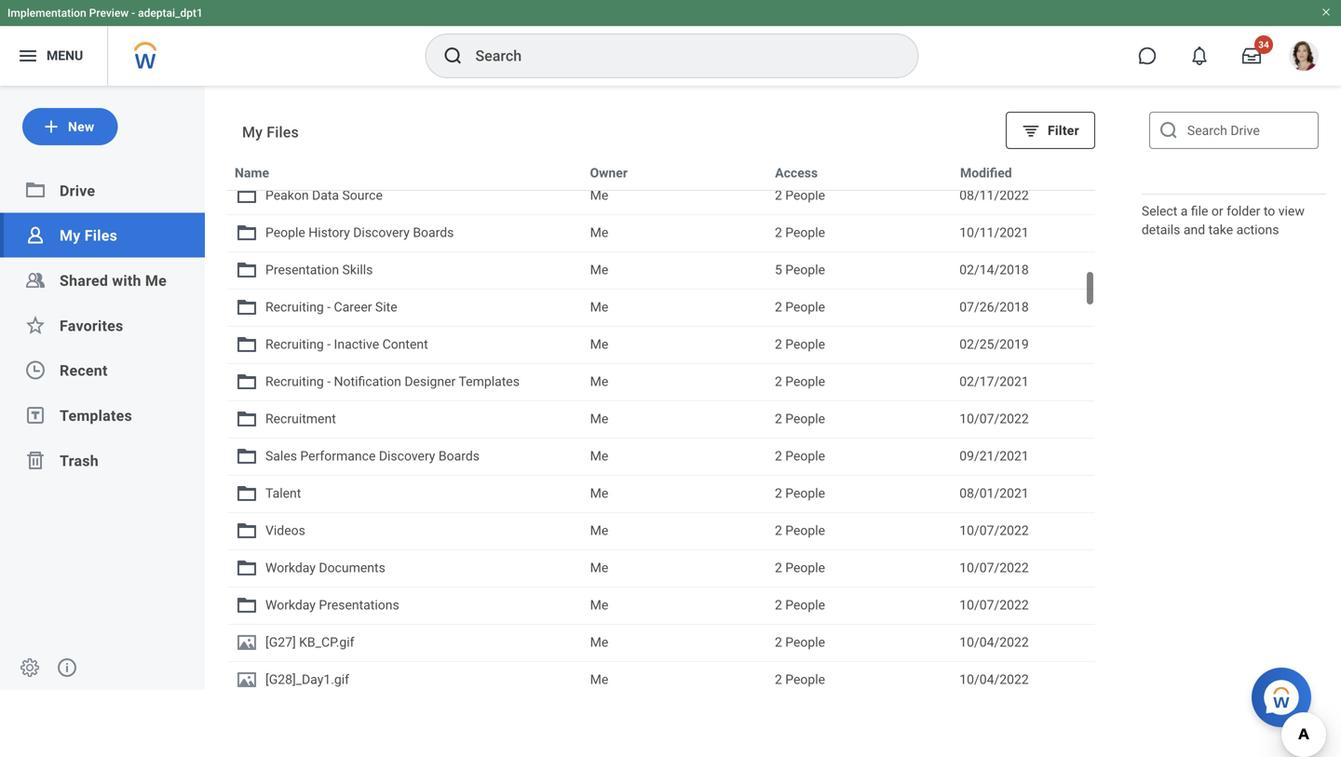 Task type: describe. For each thing, give the bounding box(es) containing it.
and
[[1184, 222, 1205, 237]]

menu
[[47, 48, 83, 63]]

info image
[[56, 657, 78, 679]]

star image
[[24, 314, 47, 336]]

view
[[1278, 203, 1305, 219]]

modified
[[960, 165, 1012, 181]]

implementation
[[7, 7, 86, 20]]

34 button
[[1231, 35, 1273, 76]]

user image
[[24, 224, 47, 246]]

0 horizontal spatial files
[[85, 227, 117, 245]]

folder open image
[[24, 179, 47, 201]]

trash button
[[60, 452, 99, 470]]

clock image
[[24, 359, 47, 381]]

actions
[[1236, 222, 1279, 237]]

0 horizontal spatial my
[[60, 227, 81, 245]]

shared with me button
[[60, 272, 167, 290]]

me
[[145, 272, 167, 290]]

34
[[1258, 39, 1269, 50]]

drive button
[[60, 182, 95, 200]]

-
[[131, 7, 135, 20]]

my files button
[[60, 227, 117, 245]]

file
[[1191, 203, 1208, 219]]

trash
[[60, 452, 99, 470]]

1 vertical spatial search image
[[1158, 119, 1180, 142]]

profile logan mcneil image
[[1289, 41, 1319, 75]]

favorites button
[[60, 317, 123, 335]]

drive
[[60, 182, 95, 200]]

owner
[[590, 165, 628, 181]]

gear image
[[19, 657, 41, 679]]

templates button
[[60, 407, 132, 425]]

or
[[1212, 203, 1223, 219]]

templates
[[60, 407, 132, 425]]

access
[[775, 165, 818, 181]]

filter image
[[1022, 121, 1040, 140]]

name
[[235, 165, 269, 181]]

recent
[[60, 362, 108, 380]]

search drive field
[[1149, 112, 1319, 149]]

my inside item list "element"
[[242, 123, 263, 141]]

take
[[1208, 222, 1233, 237]]

with
[[112, 272, 141, 290]]

access button
[[771, 162, 822, 184]]

favorites
[[60, 317, 123, 335]]

shared with me image
[[24, 269, 47, 291]]

shared with me
[[60, 272, 167, 290]]

Search Workday  search field
[[475, 35, 880, 76]]



Task type: locate. For each thing, give the bounding box(es) containing it.
shared
[[60, 272, 108, 290]]

to
[[1264, 203, 1275, 219]]

0 horizontal spatial my files
[[60, 227, 117, 245]]

0 vertical spatial search image
[[442, 45, 464, 67]]

0 vertical spatial files
[[267, 123, 299, 141]]

0 horizontal spatial search image
[[442, 45, 464, 67]]

new button
[[22, 108, 118, 145]]

my right user 'icon'
[[60, 227, 81, 245]]

1 vertical spatial my files
[[60, 227, 117, 245]]

justify image
[[17, 45, 39, 67]]

grid
[[227, 154, 1095, 689]]

my
[[242, 123, 263, 141], [60, 227, 81, 245]]

item list element
[[205, 86, 1118, 690]]

files up name
[[267, 123, 299, 141]]

my up name
[[242, 123, 263, 141]]

files up 'shared with me' button
[[85, 227, 117, 245]]

close environment banner image
[[1321, 7, 1332, 18]]

grid inside item list "element"
[[227, 154, 1095, 689]]

new
[[68, 119, 94, 134]]

filter button
[[1006, 112, 1095, 149]]

inbox large image
[[1242, 47, 1261, 65]]

notifications large image
[[1190, 47, 1209, 65]]

menu banner
[[0, 0, 1341, 86]]

details
[[1142, 222, 1180, 237]]

row containing name
[[227, 154, 1095, 191]]

plus image
[[42, 117, 61, 136]]

0 vertical spatial my files
[[242, 123, 299, 141]]

implementation preview -   adeptai_dpt1
[[7, 7, 203, 20]]

recent button
[[60, 362, 108, 380]]

filter
[[1048, 123, 1079, 138]]

trash image
[[24, 449, 47, 471]]

1 horizontal spatial my files
[[242, 123, 299, 141]]

1 vertical spatial files
[[85, 227, 117, 245]]

search image
[[442, 45, 464, 67], [1158, 119, 1180, 142]]

files inside item list "element"
[[267, 123, 299, 141]]

my files up name
[[242, 123, 299, 141]]

row inside item list "element"
[[227, 154, 1095, 191]]

1 vertical spatial my
[[60, 227, 81, 245]]

a
[[1181, 203, 1188, 219]]

folder
[[1227, 203, 1260, 219]]

1 horizontal spatial my
[[242, 123, 263, 141]]

select
[[1142, 203, 1178, 219]]

my files
[[242, 123, 299, 141], [60, 227, 117, 245]]

my files inside item list "element"
[[242, 123, 299, 141]]

1 horizontal spatial files
[[267, 123, 299, 141]]

0 vertical spatial my
[[242, 123, 263, 141]]

menu button
[[0, 26, 107, 86]]

my files up shared
[[60, 227, 117, 245]]

owner button
[[586, 162, 631, 184]]

select a file or folder to view details and take actions
[[1142, 203, 1305, 237]]

grid containing name
[[227, 154, 1095, 689]]

1 horizontal spatial search image
[[1158, 119, 1180, 142]]

adeptai_dpt1
[[138, 7, 203, 20]]

files
[[267, 123, 299, 141], [85, 227, 117, 245]]

row
[[227, 154, 1095, 191]]

preview
[[89, 7, 129, 20]]



Task type: vqa. For each thing, say whether or not it's contained in the screenshot.
Undo R "image"
no



